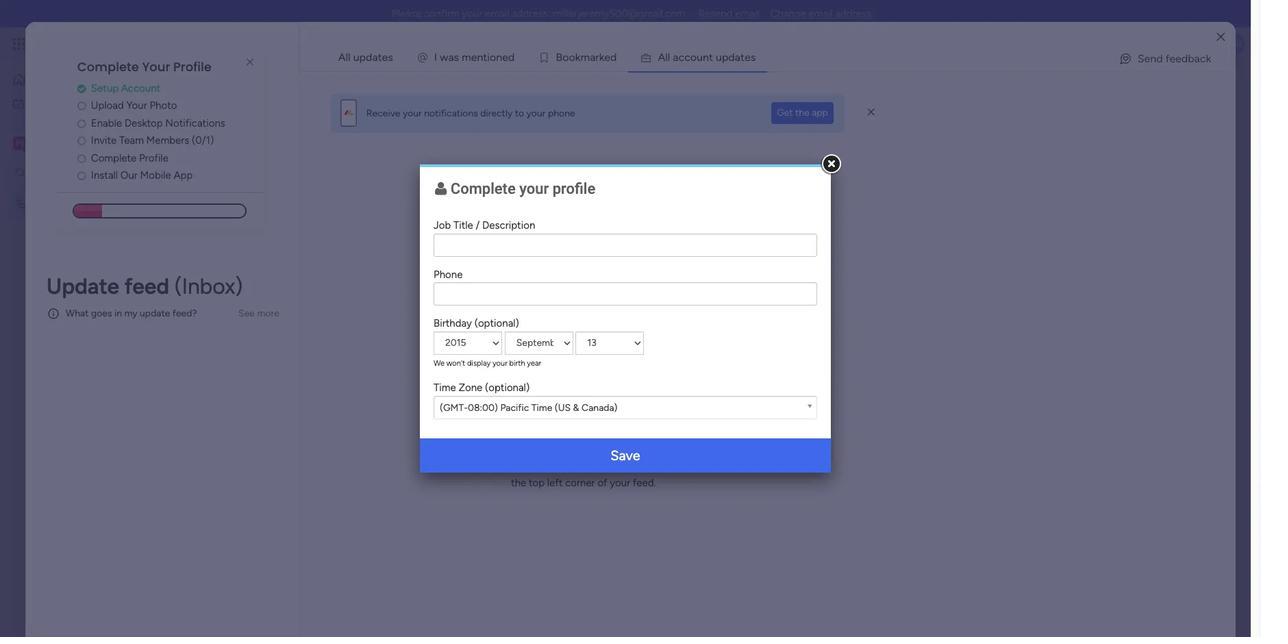 Task type: locate. For each thing, give the bounding box(es) containing it.
0 horizontal spatial project
[[32, 198, 63, 209]]

0 vertical spatial circle o image
[[77, 101, 86, 111]]

circle o image inside enable desktop notifications link
[[77, 118, 86, 129]]

your up setup account link
[[142, 58, 170, 75]]

and
[[456, 103, 472, 115]]

your right receive
[[403, 107, 422, 119]]

3 circle o image from the top
[[77, 153, 86, 164]]

2 vertical spatial the
[[511, 477, 527, 489]]

1 vertical spatial profile
[[139, 152, 169, 164]]

e right i
[[503, 51, 509, 64]]

tab list containing all updates
[[327, 44, 1231, 71]]

d
[[509, 51, 515, 64], [611, 51, 617, 64], [729, 51, 735, 64]]

circle o image left the install
[[77, 171, 86, 181]]

updates for no unread updates
[[598, 404, 680, 430]]

2 horizontal spatial t
[[741, 51, 745, 64]]

l left p
[[666, 51, 668, 64]]

new
[[279, 457, 297, 469], [254, 554, 272, 565]]

0 horizontal spatial updates
[[353, 51, 393, 64]]

main
[[229, 128, 249, 140], [32, 136, 56, 149]]

0 horizontal spatial s
[[454, 51, 459, 64]]

where
[[533, 103, 560, 115]]

2 circle o image from the top
[[77, 136, 86, 146]]

please confirm your email address: millerjeremy500@gmail.com
[[392, 8, 686, 20]]

new inside add new group button
[[254, 554, 272, 565]]

0 horizontal spatial table
[[252, 128, 274, 140]]

updates for to revisit updates you've already read, change the filter at the top left corner of your feed.
[[495, 456, 533, 469]]

0 horizontal spatial m
[[462, 51, 471, 64]]

main inside workspace selection element
[[32, 136, 56, 149]]

1 horizontal spatial the
[[665, 456, 680, 469]]

1 vertical spatial circle o image
[[77, 171, 86, 181]]

circle o image left invite on the left of the page
[[77, 136, 86, 146]]

1 horizontal spatial profile
[[173, 58, 212, 75]]

birthday (optional)
[[434, 317, 519, 330]]

circle o image down check circle image
[[77, 101, 86, 111]]

project management up project.
[[208, 71, 434, 101]]

of right track
[[521, 103, 531, 115]]

m
[[462, 51, 471, 64], [581, 51, 590, 64]]

all updates
[[338, 51, 393, 64]]

update feed (inbox)
[[46, 273, 243, 299]]

1 m from the left
[[462, 51, 471, 64]]

0 vertical spatial complete
[[77, 58, 139, 75]]

we won't display your birth year
[[434, 359, 542, 368]]

1 vertical spatial updates
[[598, 404, 680, 430]]

sort button
[[487, 160, 536, 182]]

0 vertical spatial the
[[796, 107, 810, 119]]

goes
[[91, 308, 112, 320]]

save
[[611, 448, 641, 464]]

1 horizontal spatial management
[[287, 71, 434, 101]]

(0/1)
[[192, 135, 214, 147]]

your right the confirm
[[462, 8, 483, 20]]

0 vertical spatial new
[[279, 457, 297, 469]]

send feedback button
[[1114, 48, 1217, 70]]

of inside to revisit updates you've already read, change the filter at the top left corner of your feed.
[[598, 477, 608, 489]]

update
[[46, 273, 119, 299]]

person button
[[355, 160, 414, 182]]

1 vertical spatial the
[[665, 456, 680, 469]]

complete up the install
[[91, 152, 137, 164]]

option
[[0, 191, 175, 194]]

1 table from the left
[[252, 128, 274, 140]]

hire
[[259, 457, 277, 469]]

1 horizontal spatial d
[[611, 51, 617, 64]]

Dropdown field
[[813, 236, 865, 251], [813, 431, 865, 446]]

email right 'resend' at the right top
[[735, 8, 760, 20]]

0 horizontal spatial email
[[485, 8, 509, 20]]

2 vertical spatial circle o image
[[77, 153, 86, 164]]

0 vertical spatial dropdown field
[[813, 236, 865, 251]]

n left i
[[477, 51, 483, 64]]

1 horizontal spatial new
[[279, 457, 297, 469]]

updates down owner field
[[495, 456, 533, 469]]

d down resend email on the top right of page
[[729, 51, 735, 64]]

t right w
[[483, 51, 488, 64]]

management
[[287, 71, 434, 101], [66, 198, 122, 209]]

1 horizontal spatial t
[[709, 51, 713, 64]]

email right change
[[809, 8, 833, 20]]

workspace image
[[13, 135, 27, 150]]

complete profile
[[91, 152, 169, 164]]

1 vertical spatial project
[[32, 198, 63, 209]]

a right p
[[735, 51, 741, 64]]

a right a
[[673, 51, 679, 64]]

n left p
[[703, 51, 709, 64]]

your right where
[[562, 103, 581, 115]]

1 horizontal spatial n
[[496, 51, 503, 64]]

column information image
[[624, 433, 635, 444]]

table down any
[[252, 128, 274, 140]]

0 vertical spatial to
[[236, 208, 251, 225]]

management inside list box
[[66, 198, 122, 209]]

email
[[485, 8, 509, 20], [735, 8, 760, 20], [809, 8, 833, 20]]

1 horizontal spatial dapulse x slim image
[[868, 106, 875, 119]]

main table button
[[208, 123, 285, 145]]

upload your photo link
[[77, 98, 262, 114]]

setup account link
[[77, 81, 262, 96]]

your down read,
[[610, 477, 631, 489]]

filter
[[683, 456, 704, 469]]

add
[[234, 554, 252, 565]]

already
[[568, 456, 601, 469]]

1 vertical spatial new
[[254, 554, 272, 565]]

home
[[32, 73, 58, 85]]

2 horizontal spatial n
[[703, 51, 709, 64]]

e right "r"
[[605, 51, 611, 64]]

complete for complete profile
[[91, 152, 137, 164]]

o left "r"
[[563, 51, 569, 64]]

profile up setup account link
[[173, 58, 212, 75]]

new right add on the left of the page
[[254, 554, 272, 565]]

to for to do
[[236, 208, 251, 225]]

0 horizontal spatial n
[[477, 51, 483, 64]]

1 d from the left
[[509, 51, 515, 64]]

2 vertical spatial complete
[[451, 180, 516, 197]]

1 dropdown from the top
[[817, 237, 862, 249]]

1 horizontal spatial updates
[[495, 456, 533, 469]]

Status field
[[700, 431, 734, 446]]

new right hire
[[279, 457, 297, 469]]

main down manage
[[229, 128, 249, 140]]

n
[[477, 51, 483, 64], [496, 51, 503, 64], [703, 51, 709, 64]]

0 horizontal spatial of
[[286, 103, 295, 115]]

1 circle o image from the top
[[77, 118, 86, 129]]

1 u from the left
[[697, 51, 703, 64]]

updates up column information icon
[[598, 404, 680, 430]]

m for a
[[581, 51, 590, 64]]

your down account at left top
[[126, 100, 147, 112]]

0 horizontal spatial dapulse x slim image
[[242, 54, 258, 71]]

updates right all
[[353, 51, 393, 64]]

owner
[[499, 432, 527, 444]]

receive
[[367, 107, 401, 119]]

add new group
[[234, 554, 300, 565]]

(inbox)
[[174, 273, 243, 299]]

install our mobile app link
[[77, 168, 262, 184]]

1 vertical spatial dropdown field
[[813, 431, 865, 446]]

1 l from the left
[[666, 51, 668, 64]]

circle o image inside the invite team members (0/1) link
[[77, 136, 86, 146]]

year
[[527, 359, 542, 368]]

s right p
[[751, 51, 756, 64]]

table down project.
[[295, 128, 318, 140]]

phone
[[434, 268, 463, 281]]

2 l from the left
[[668, 51, 671, 64]]

research
[[259, 262, 299, 274]]

e right p
[[745, 51, 751, 64]]

invite team members (0/1)
[[91, 135, 214, 147]]

top
[[529, 477, 545, 489]]

profile
[[173, 58, 212, 75], [139, 152, 169, 164]]

show board description image
[[444, 80, 460, 93]]

to revisit updates you've already read, change the filter at the top left corner of your feed.
[[452, 456, 716, 489]]

1 vertical spatial (optional)
[[485, 382, 530, 394]]

my
[[124, 308, 137, 320]]

e left i
[[471, 51, 477, 64]]

time left (us
[[532, 402, 553, 414]]

2 m from the left
[[581, 51, 590, 64]]

feedback
[[1166, 52, 1212, 65]]

tab list
[[327, 44, 1231, 71]]

2 email from the left
[[735, 8, 760, 20]]

main right workspace image
[[32, 136, 56, 149]]

0 vertical spatial management
[[287, 71, 434, 101]]

email for change email address
[[809, 8, 833, 20]]

to
[[236, 208, 251, 225], [452, 456, 463, 469]]

main inside 'button'
[[229, 128, 249, 140]]

0 vertical spatial project
[[208, 71, 282, 101]]

d for a l l a c c o u n t u p d a t e s
[[729, 51, 735, 64]]

to inside "field"
[[236, 208, 251, 225]]

1 horizontal spatial m
[[581, 51, 590, 64]]

l right a
[[668, 51, 671, 64]]

main for main workspace
[[32, 136, 56, 149]]

to for to revisit updates you've already read, change the filter at the top left corner of your feed.
[[452, 456, 463, 469]]

2 horizontal spatial d
[[729, 51, 735, 64]]

u left p
[[697, 51, 703, 64]]

Due Date field
[[572, 431, 618, 446]]

1 horizontal spatial time
[[532, 402, 553, 414]]

time up (gmt-
[[434, 382, 456, 394]]

3 email from the left
[[809, 8, 833, 20]]

(optional) up pacific
[[485, 382, 530, 394]]

2 n from the left
[[496, 51, 503, 64]]

complete for complete your profile
[[77, 58, 139, 75]]

1 e from the left
[[471, 51, 477, 64]]

o right b
[[569, 51, 576, 64]]

s right w
[[454, 51, 459, 64]]

get
[[777, 107, 793, 119]]

your for photo
[[126, 100, 147, 112]]

0 horizontal spatial k
[[576, 51, 581, 64]]

0 horizontal spatial t
[[483, 51, 488, 64]]

3 a from the left
[[673, 51, 679, 64]]

a right i
[[449, 51, 454, 64]]

2 c from the left
[[685, 51, 691, 64]]

circle o image down workspace
[[77, 153, 86, 164]]

arrow down image
[[467, 162, 483, 179]]

change
[[771, 8, 807, 20]]

1 horizontal spatial table
[[295, 128, 318, 140]]

0 vertical spatial updates
[[353, 51, 393, 64]]

0 horizontal spatial to
[[236, 208, 251, 225]]

project management list box
[[0, 189, 175, 400]]

0 horizontal spatial u
[[697, 51, 703, 64]]

2 horizontal spatial of
[[598, 477, 608, 489]]

management down the install
[[66, 198, 122, 209]]

the left top on the bottom
[[511, 477, 527, 489]]

of down 29 at the bottom of the page
[[598, 477, 608, 489]]

1 vertical spatial your
[[126, 100, 147, 112]]

i w a s m e n t i o n e d
[[434, 51, 515, 64]]

o left p
[[691, 51, 697, 64]]

1 horizontal spatial project management
[[208, 71, 434, 101]]

1 horizontal spatial main
[[229, 128, 249, 140]]

main for main table
[[229, 128, 249, 140]]

1 horizontal spatial email
[[735, 8, 760, 20]]

owners,
[[364, 103, 397, 115]]

complete your profile
[[447, 180, 596, 197]]

(optional) up we won't display your birth year
[[475, 317, 519, 330]]

main table
[[229, 128, 274, 140]]

a right b
[[590, 51, 596, 64]]

upload your photo
[[91, 100, 177, 112]]

2 d from the left
[[611, 51, 617, 64]]

lottie animation element
[[474, 174, 693, 393]]

0 horizontal spatial d
[[509, 51, 515, 64]]

set
[[399, 103, 413, 115]]

profile down invite team members (0/1)
[[139, 152, 169, 164]]

0 vertical spatial your
[[142, 58, 170, 75]]

app
[[812, 107, 828, 119]]

1 horizontal spatial s
[[751, 51, 756, 64]]

m left i
[[462, 51, 471, 64]]

get the app button
[[772, 102, 834, 124]]

project management down "search in workspace" field
[[32, 198, 122, 209]]

1 k from the left
[[576, 51, 581, 64]]

dapulse x slim image up any
[[242, 54, 258, 71]]

app
[[174, 169, 193, 182]]

your right to in the left of the page
[[527, 107, 546, 119]]

p
[[722, 51, 729, 64]]

your inside to revisit updates you've already read, change the filter at the top left corner of your feed.
[[610, 477, 631, 489]]

t right p
[[741, 51, 745, 64]]

nov
[[582, 456, 599, 467]]

project.
[[297, 103, 330, 115]]

d right "r"
[[611, 51, 617, 64]]

0 horizontal spatial main
[[32, 136, 56, 149]]

o
[[490, 51, 496, 64], [563, 51, 569, 64], [569, 51, 576, 64], [691, 51, 697, 64]]

millerjeremy500@gmail.com
[[553, 8, 686, 20]]

4 o from the left
[[691, 51, 697, 64]]

dapulse x slim image right app
[[868, 106, 875, 119]]

3 d from the left
[[729, 51, 735, 64]]

the left filter
[[665, 456, 680, 469]]

circle o image
[[77, 101, 86, 111], [77, 136, 86, 146], [77, 153, 86, 164]]

1 circle o image from the top
[[77, 101, 86, 111]]

t left p
[[709, 51, 713, 64]]

to left do
[[236, 208, 251, 225]]

m
[[16, 137, 24, 148]]

0 vertical spatial dropdown
[[817, 237, 862, 249]]

corner
[[566, 477, 595, 489]]

0 horizontal spatial project management
[[32, 198, 122, 209]]

your down 'sort'
[[520, 180, 549, 197]]

project inside list box
[[32, 198, 63, 209]]

complete up setup
[[77, 58, 139, 75]]

dropdown
[[817, 237, 862, 249], [817, 432, 862, 444]]

2 horizontal spatial updates
[[598, 404, 680, 430]]

2 table from the left
[[295, 128, 318, 140]]

notifications
[[165, 117, 225, 129]]

sort
[[509, 165, 528, 176]]

circle o image inside install our mobile app link
[[77, 171, 86, 181]]

circle o image inside the complete profile link
[[77, 153, 86, 164]]

your
[[142, 58, 170, 75], [126, 100, 147, 112]]

0 vertical spatial circle o image
[[77, 118, 86, 129]]

circle o image
[[77, 118, 86, 129], [77, 171, 86, 181]]

1 vertical spatial management
[[66, 198, 122, 209]]

management up assign
[[287, 71, 434, 101]]

1 vertical spatial to
[[452, 456, 463, 469]]

person
[[377, 165, 406, 176]]

nov 29
[[582, 456, 611, 467]]

3 o from the left
[[569, 51, 576, 64]]

Search in workspace field
[[29, 164, 114, 180]]

0 vertical spatial time
[[434, 382, 456, 394]]

to inside to revisit updates you've already read, change the filter at the top left corner of your feed.
[[452, 456, 463, 469]]

1 horizontal spatial u
[[716, 51, 722, 64]]

work
[[46, 97, 67, 109]]

1 horizontal spatial of
[[521, 103, 531, 115]]

jeremy miller image
[[1223, 33, 1245, 55]]

2 horizontal spatial the
[[796, 107, 810, 119]]

your
[[462, 8, 483, 20], [562, 103, 581, 115], [403, 107, 422, 119], [527, 107, 546, 119], [520, 180, 549, 197], [493, 359, 508, 368], [610, 477, 631, 489]]

complete down arrow down image
[[451, 180, 516, 197]]

1 vertical spatial circle o image
[[77, 136, 86, 146]]

new for add
[[254, 554, 272, 565]]

2 horizontal spatial email
[[809, 8, 833, 20]]

of right "type" on the top
[[286, 103, 295, 115]]

circle o image up workspace
[[77, 118, 86, 129]]

1 vertical spatial dropdown
[[817, 432, 862, 444]]

dapulse x slim image
[[242, 54, 258, 71], [868, 106, 875, 119]]

1 horizontal spatial k
[[600, 51, 605, 64]]

d right i
[[509, 51, 515, 64]]

updates inside to revisit updates you've already read, change the filter at the top left corner of your feed.
[[495, 456, 533, 469]]

setup account
[[91, 82, 161, 94]]

job title / description
[[434, 219, 535, 232]]

0 horizontal spatial management
[[66, 198, 122, 209]]

circle o image inside upload your photo link
[[77, 101, 86, 111]]

0 vertical spatial project management
[[208, 71, 434, 101]]

the right get
[[796, 107, 810, 119]]

2 circle o image from the top
[[77, 171, 86, 181]]

0 horizontal spatial new
[[254, 554, 272, 565]]

my work
[[30, 97, 67, 109]]

u down 'resend' at the right top
[[716, 51, 722, 64]]

2 s from the left
[[751, 51, 756, 64]]

Phone text field
[[434, 282, 818, 306]]

0 vertical spatial dapulse x slim image
[[242, 54, 258, 71]]

email left address:
[[485, 8, 509, 20]]

1 vertical spatial complete
[[91, 152, 137, 164]]

select product image
[[12, 37, 26, 51]]

1 horizontal spatial to
[[452, 456, 463, 469]]

address
[[836, 8, 872, 20]]

setup
[[91, 82, 119, 94]]

k
[[576, 51, 581, 64], [600, 51, 605, 64]]

project up any
[[208, 71, 282, 101]]

3 e from the left
[[605, 51, 611, 64]]

3 n from the left
[[703, 51, 709, 64]]

project down "search in workspace" field
[[32, 198, 63, 209]]

account
[[121, 82, 161, 94]]

my
[[30, 97, 43, 109]]

2 vertical spatial updates
[[495, 456, 533, 469]]

2 dropdown from the top
[[817, 432, 862, 444]]

m left "r"
[[581, 51, 590, 64]]

circle o image for install
[[77, 171, 86, 181]]

all updates link
[[327, 45, 404, 71]]

manage any type of project. assign owners, set timelines and keep track of where your project stands.
[[210, 103, 647, 115]]

n right i
[[496, 51, 503, 64]]

to left revisit
[[452, 456, 463, 469]]

o right w
[[490, 51, 496, 64]]

1 vertical spatial project management
[[32, 198, 122, 209]]

3 t from the left
[[741, 51, 745, 64]]



Task type: describe. For each thing, give the bounding box(es) containing it.
your left birth
[[493, 359, 508, 368]]

To Do field
[[232, 208, 274, 226]]

column information image
[[772, 433, 783, 444]]

2 dropdown field from the top
[[813, 431, 865, 446]]

team
[[119, 135, 144, 147]]

resend email link
[[699, 8, 760, 20]]

2 k from the left
[[600, 51, 605, 64]]

monthly sync
[[259, 312, 318, 323]]

due
[[575, 432, 592, 444]]

description
[[483, 219, 535, 232]]

see more button
[[233, 303, 285, 325]]

1 s from the left
[[454, 51, 459, 64]]

photo
[[150, 100, 177, 112]]

any
[[246, 103, 261, 115]]

1 email from the left
[[485, 8, 509, 20]]

kickoff meeting
[[259, 287, 327, 299]]

manage any type of project. assign owners, set timelines and keep track of where your project stands. button
[[208, 101, 668, 118]]

check circle image
[[77, 83, 86, 94]]

read,
[[604, 456, 626, 469]]

circle o image for invite
[[77, 136, 86, 146]]

table inside button
[[295, 128, 318, 140]]

complete for complete your profile
[[451, 180, 516, 197]]

1 c from the left
[[679, 51, 685, 64]]

main workspace
[[32, 136, 112, 149]]

Completed field
[[232, 403, 310, 421]]

1 horizontal spatial project
[[208, 71, 282, 101]]

m for e
[[462, 51, 471, 64]]

do
[[254, 208, 271, 225]]

your for profile
[[142, 58, 170, 75]]

dropdown for 2nd dropdown field from the top
[[817, 432, 862, 444]]

notifications
[[424, 107, 478, 119]]

title
[[454, 219, 473, 232]]

1 n from the left
[[477, 51, 483, 64]]

2 u from the left
[[716, 51, 722, 64]]

get the app
[[777, 107, 828, 119]]

4 a from the left
[[735, 51, 741, 64]]

v2 search image
[[296, 163, 306, 178]]

0 horizontal spatial profile
[[139, 152, 169, 164]]

change email address link
[[771, 8, 872, 20]]

4 e from the left
[[745, 51, 751, 64]]

see more
[[239, 308, 280, 319]]

add new group button
[[209, 549, 306, 571]]

circle o image for upload
[[77, 101, 86, 111]]

address:
[[512, 8, 551, 20]]

1 t from the left
[[483, 51, 488, 64]]

dropdown for 1st dropdown field
[[817, 237, 862, 249]]

0 horizontal spatial the
[[511, 477, 527, 489]]

0 vertical spatial (optional)
[[475, 317, 519, 330]]

to do
[[236, 208, 271, 225]]

left
[[547, 477, 563, 489]]

you've
[[535, 456, 565, 469]]

canada)
[[582, 402, 618, 414]]

(gmt-08:00) pacific time (us & canada)
[[440, 402, 618, 414]]

1 a from the left
[[449, 51, 454, 64]]

user image
[[435, 181, 447, 196]]

birthday
[[434, 317, 472, 330]]

the inside button
[[796, 107, 810, 119]]

Owner field
[[495, 431, 531, 446]]

angle down image
[[266, 166, 273, 176]]

completed
[[236, 403, 306, 420]]

circle o image for enable
[[77, 118, 86, 129]]

w
[[440, 51, 449, 64]]

Project Management field
[[205, 71, 438, 101]]

job
[[434, 219, 451, 232]]

see
[[239, 308, 255, 319]]

meeting
[[292, 287, 327, 299]]

updates inside tab list
[[353, 51, 393, 64]]

0 vertical spatial profile
[[173, 58, 212, 75]]

(gmt-
[[440, 402, 468, 414]]

(gmt-08:00) pacific time (us & canada) link
[[434, 396, 818, 420]]

won't
[[447, 359, 465, 368]]

status
[[703, 432, 731, 444]]

members
[[146, 135, 189, 147]]

/
[[476, 219, 480, 232]]

d for i w a s m e n t i o n e d
[[509, 51, 515, 64]]

install
[[91, 169, 118, 182]]

your inside manage any type of project. assign owners, set timelines and keep track of where your project stands. button
[[562, 103, 581, 115]]

2 e from the left
[[503, 51, 509, 64]]

profile
[[553, 180, 596, 197]]

close image
[[1217, 32, 1226, 42]]

kickoff
[[259, 287, 290, 299]]

feed.
[[633, 477, 656, 489]]

email for resend email
[[735, 8, 760, 20]]

stands.
[[617, 103, 647, 115]]

(us
[[555, 402, 571, 414]]

new for hire
[[279, 457, 297, 469]]

29
[[601, 456, 611, 467]]

type
[[264, 103, 283, 115]]

update
[[140, 308, 170, 320]]

directly
[[481, 107, 513, 119]]

timelines
[[415, 103, 454, 115]]

enable desktop notifications link
[[77, 116, 262, 131]]

my work button
[[8, 92, 147, 114]]

a l l a c c o u n t u p d a t e s
[[658, 51, 756, 64]]

time zone (optional)
[[434, 382, 530, 394]]

our
[[120, 169, 138, 182]]

1 vertical spatial dapulse x slim image
[[868, 106, 875, 119]]

workspace
[[58, 136, 112, 149]]

circle o image for complete
[[77, 153, 86, 164]]

what
[[66, 308, 89, 320]]

table inside 'button'
[[252, 128, 274, 140]]

feed
[[124, 273, 169, 299]]

2 o from the left
[[563, 51, 569, 64]]

to
[[515, 107, 524, 119]]

workspace selection element
[[13, 135, 114, 152]]

mobile
[[140, 169, 171, 182]]

1 o from the left
[[490, 51, 496, 64]]

pacific
[[501, 402, 529, 414]]

add view image
[[336, 129, 342, 139]]

upload
[[91, 100, 124, 112]]

desktop
[[125, 117, 163, 129]]

due date
[[575, 432, 615, 444]]

keep
[[474, 103, 495, 115]]

enable desktop notifications
[[91, 117, 225, 129]]

1 dropdown field from the top
[[813, 236, 865, 251]]

send
[[1138, 52, 1163, 65]]

1 vertical spatial time
[[532, 402, 553, 414]]

i
[[488, 51, 490, 64]]

2 t from the left
[[709, 51, 713, 64]]

r
[[596, 51, 600, 64]]

0 horizontal spatial time
[[434, 382, 456, 394]]

birth
[[510, 359, 525, 368]]

project management inside list box
[[32, 198, 122, 209]]

unread
[[523, 404, 593, 430]]

Job Title / Description text field
[[434, 233, 818, 257]]

2 a from the left
[[590, 51, 596, 64]]

filter
[[440, 165, 462, 176]]

b o o k m a r k e d
[[556, 51, 617, 64]]

feed?
[[173, 308, 197, 320]]

send feedback
[[1138, 52, 1212, 65]]



Task type: vqa. For each thing, say whether or not it's contained in the screenshot.
Complete for Complete Profile
yes



